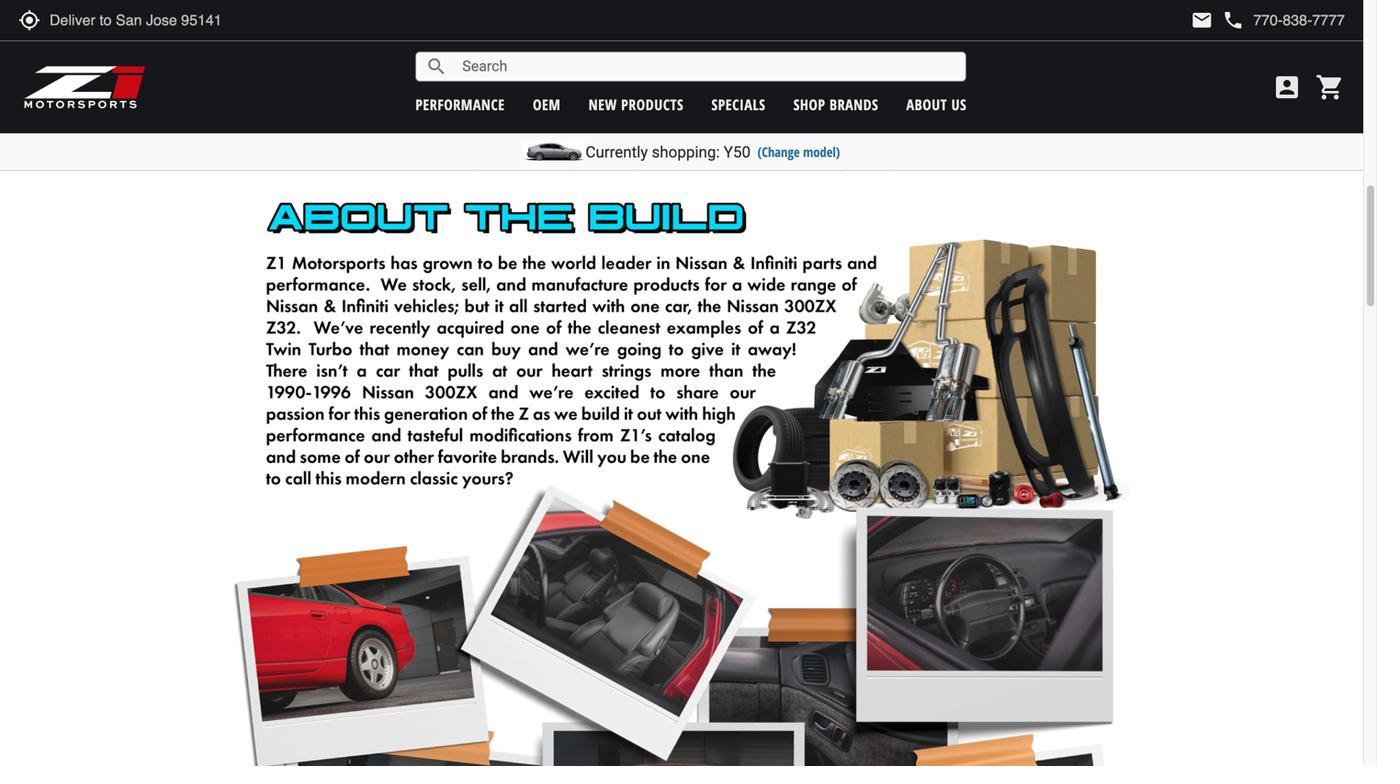 Task type: locate. For each thing, give the bounding box(es) containing it.
z1 motorsports logo image
[[23, 64, 147, 110]]

may
[[826, 160, 845, 171]]

oem
[[533, 95, 561, 114]]

shopping:
[[652, 143, 720, 161]]

mail
[[1191, 9, 1213, 31]]

see
[[684, 160, 701, 171]]

(no purchase necessary. void where prohibited. see official rules. order deadline may 15, 2024.)
[[473, 158, 891, 172]]

about us link
[[907, 95, 967, 114]]

shopping_cart
[[1316, 73, 1345, 102]]

deadline
[[786, 160, 824, 171]]

(no
[[473, 160, 488, 171]]

currently shopping: y50 (change model)
[[586, 143, 840, 161]]

2024.)
[[864, 160, 891, 171]]

my_location
[[18, 9, 40, 31]]

performance
[[416, 95, 505, 114]]

phone link
[[1223, 9, 1345, 31]]

(change model) link
[[758, 143, 840, 161]]

mail phone
[[1191, 9, 1245, 31]]

about
[[907, 95, 948, 114]]

about us
[[907, 95, 967, 114]]

us
[[952, 95, 967, 114]]

products
[[621, 95, 684, 114]]

account_box
[[1273, 73, 1302, 102]]

search
[[426, 56, 448, 78]]

shop
[[794, 95, 826, 114]]

oem link
[[533, 95, 561, 114]]

shop brands link
[[794, 95, 879, 114]]

official rules. link
[[703, 158, 756, 172]]



Task type: describe. For each thing, give the bounding box(es) containing it.
purchase
[[491, 160, 531, 171]]

Search search field
[[448, 52, 966, 81]]

new products link
[[589, 95, 684, 114]]

prohibited.
[[634, 160, 681, 171]]

y50
[[724, 143, 751, 161]]

void
[[583, 160, 602, 171]]

currently
[[586, 143, 648, 161]]

rules.
[[733, 158, 756, 172]]

(change
[[758, 143, 800, 161]]

new
[[589, 95, 617, 114]]

order
[[759, 160, 784, 171]]

phone
[[1223, 9, 1245, 31]]

model)
[[803, 143, 840, 161]]

mail link
[[1191, 9, 1213, 31]]

shop brands
[[794, 95, 879, 114]]

specials
[[712, 95, 766, 114]]

brands
[[830, 95, 879, 114]]

where
[[605, 160, 631, 171]]

15,
[[848, 160, 861, 171]]

specials link
[[712, 95, 766, 114]]

performance link
[[416, 95, 505, 114]]

necessary.
[[534, 160, 580, 171]]

new products
[[589, 95, 684, 114]]

shopping_cart link
[[1311, 73, 1345, 102]]

official
[[703, 158, 731, 172]]

account_box link
[[1268, 73, 1307, 102]]



Task type: vqa. For each thing, say whether or not it's contained in the screenshot.
the leftmost Nissan
no



